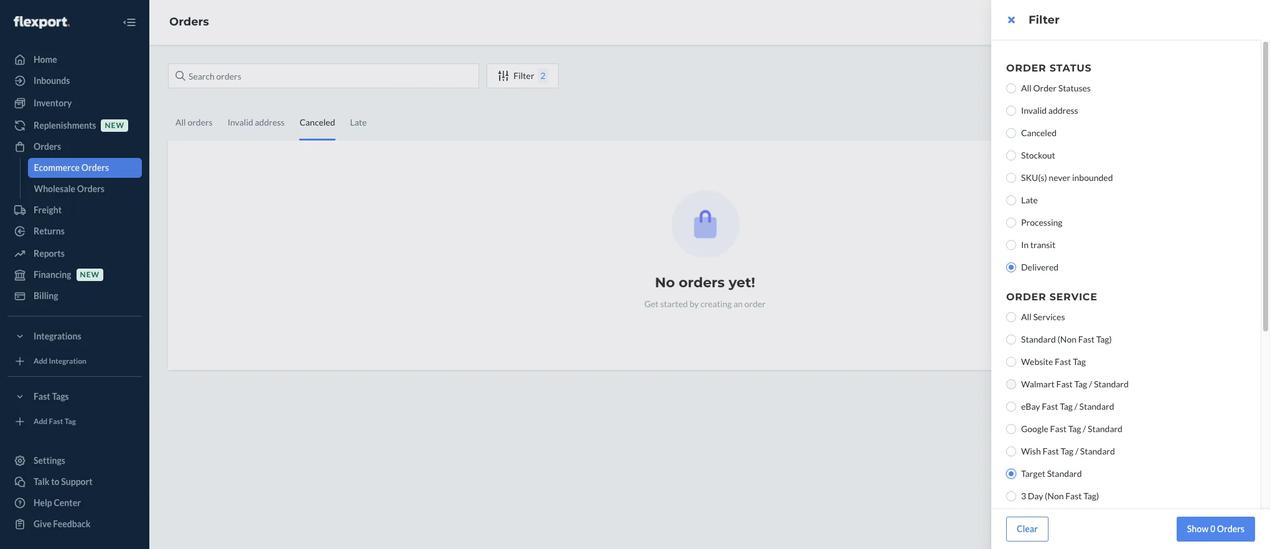 Task type: locate. For each thing, give the bounding box(es) containing it.
wish fast tag / standard
[[1021, 446, 1115, 457]]

clear button
[[1006, 517, 1049, 542]]

all for order service
[[1021, 312, 1032, 322]]

tag
[[1073, 357, 1086, 367], [1075, 379, 1088, 390], [1060, 401, 1073, 412], [1069, 424, 1081, 434], [1061, 446, 1074, 457]]

0 vertical spatial (non
[[1058, 334, 1077, 345]]

invalid address
[[1021, 105, 1079, 116]]

standard for ebay fast tag / standard
[[1080, 401, 1114, 412]]

2 vertical spatial order
[[1006, 291, 1047, 303]]

3
[[1021, 491, 1026, 502]]

standard down the "walmart fast tag / standard"
[[1080, 401, 1114, 412]]

sku(s) never inbounded
[[1021, 172, 1113, 183]]

tag up ebay fast tag / standard
[[1075, 379, 1088, 390]]

2 all from the top
[[1021, 312, 1032, 322]]

fast right google
[[1050, 424, 1067, 434]]

(non right day
[[1045, 491, 1064, 502]]

standard down the 'google fast tag / standard'
[[1080, 446, 1115, 457]]

target standard
[[1021, 469, 1082, 479]]

statuses
[[1059, 83, 1091, 93]]

None radio
[[1006, 106, 1016, 116], [1006, 218, 1016, 228], [1006, 357, 1016, 367], [1006, 380, 1016, 390], [1006, 402, 1016, 412], [1006, 425, 1016, 434], [1006, 469, 1016, 479], [1006, 106, 1016, 116], [1006, 218, 1016, 228], [1006, 357, 1016, 367], [1006, 380, 1016, 390], [1006, 402, 1016, 412], [1006, 425, 1016, 434], [1006, 469, 1016, 479]]

fast up ebay fast tag / standard
[[1057, 379, 1073, 390]]

1 vertical spatial tag)
[[1084, 491, 1099, 502]]

tag)
[[1097, 334, 1112, 345], [1084, 491, 1099, 502]]

service
[[1050, 291, 1098, 303]]

tag up the "walmart fast tag / standard"
[[1073, 357, 1086, 367]]

all up invalid
[[1021, 83, 1032, 93]]

standard
[[1021, 334, 1056, 345], [1094, 379, 1129, 390], [1080, 401, 1114, 412], [1088, 424, 1123, 434], [1080, 446, 1115, 457], [1047, 469, 1082, 479]]

services
[[1033, 312, 1065, 322]]

order up all services
[[1006, 291, 1047, 303]]

order down the order status
[[1033, 83, 1057, 93]]

fast up the website fast tag
[[1078, 334, 1095, 345]]

/ down the 'google fast tag / standard'
[[1076, 446, 1079, 457]]

fast right wish
[[1043, 446, 1059, 457]]

None radio
[[1006, 83, 1016, 93], [1006, 128, 1016, 138], [1006, 151, 1016, 161], [1006, 173, 1016, 183], [1006, 195, 1016, 205], [1006, 240, 1016, 250], [1006, 263, 1016, 273], [1006, 312, 1016, 322], [1006, 335, 1016, 345], [1006, 447, 1016, 457], [1006, 492, 1016, 502], [1006, 83, 1016, 93], [1006, 128, 1016, 138], [1006, 151, 1016, 161], [1006, 173, 1016, 183], [1006, 195, 1016, 205], [1006, 240, 1016, 250], [1006, 263, 1016, 273], [1006, 312, 1016, 322], [1006, 335, 1016, 345], [1006, 447, 1016, 457], [1006, 492, 1016, 502]]

/ for google
[[1083, 424, 1086, 434]]

/
[[1089, 379, 1093, 390], [1075, 401, 1078, 412], [1083, 424, 1086, 434], [1076, 446, 1079, 457]]

standard up wish fast tag / standard
[[1088, 424, 1123, 434]]

0 vertical spatial order
[[1006, 62, 1047, 74]]

0 vertical spatial all
[[1021, 83, 1032, 93]]

order up all order statuses
[[1006, 62, 1047, 74]]

(non
[[1058, 334, 1077, 345], [1045, 491, 1064, 502]]

filter
[[1029, 13, 1060, 27]]

website
[[1021, 357, 1053, 367]]

tag for walmart
[[1075, 379, 1088, 390]]

all
[[1021, 83, 1032, 93], [1021, 312, 1032, 322]]

all left services
[[1021, 312, 1032, 322]]

all for order status
[[1021, 83, 1032, 93]]

never
[[1049, 172, 1071, 183]]

1 vertical spatial all
[[1021, 312, 1032, 322]]

delivered
[[1021, 262, 1059, 273]]

/ down the "walmart fast tag / standard"
[[1075, 401, 1078, 412]]

/ for walmart
[[1089, 379, 1093, 390]]

inbounded
[[1072, 172, 1113, 183]]

fast right ebay
[[1042, 401, 1058, 412]]

(non up the website fast tag
[[1058, 334, 1077, 345]]

show
[[1187, 524, 1209, 535]]

google fast tag / standard
[[1021, 424, 1123, 434]]

standard (non fast tag)
[[1021, 334, 1112, 345]]

tag) down wish fast tag / standard
[[1084, 491, 1099, 502]]

fast
[[1078, 334, 1095, 345], [1055, 357, 1072, 367], [1057, 379, 1073, 390], [1042, 401, 1058, 412], [1050, 424, 1067, 434], [1043, 446, 1059, 457], [1066, 491, 1082, 502]]

late
[[1021, 195, 1038, 205]]

fast down standard (non fast tag)
[[1055, 357, 1072, 367]]

google
[[1021, 424, 1049, 434]]

order
[[1006, 62, 1047, 74], [1033, 83, 1057, 93], [1006, 291, 1047, 303]]

walmart
[[1021, 379, 1055, 390]]

tag up wish fast tag / standard
[[1069, 424, 1081, 434]]

standard up "website"
[[1021, 334, 1056, 345]]

standard up ebay fast tag / standard
[[1094, 379, 1129, 390]]

tag up the 'google fast tag / standard'
[[1060, 401, 1073, 412]]

tag down the 'google fast tag / standard'
[[1061, 446, 1074, 457]]

fast for ebay
[[1042, 401, 1058, 412]]

tag) down service
[[1097, 334, 1112, 345]]

in
[[1021, 240, 1029, 250]]

clear
[[1017, 524, 1038, 535]]

stockout
[[1021, 150, 1055, 161]]

in transit
[[1021, 240, 1056, 250]]

order status
[[1006, 62, 1092, 74]]

/ up wish fast tag / standard
[[1083, 424, 1086, 434]]

1 all from the top
[[1021, 83, 1032, 93]]

/ up ebay fast tag / standard
[[1089, 379, 1093, 390]]

1 vertical spatial (non
[[1045, 491, 1064, 502]]



Task type: describe. For each thing, give the bounding box(es) containing it.
standard down wish fast tag / standard
[[1047, 469, 1082, 479]]

3 day (non fast tag)
[[1021, 491, 1099, 502]]

target
[[1021, 469, 1046, 479]]

close image
[[1008, 15, 1015, 25]]

order for service
[[1006, 291, 1047, 303]]

fast for walmart
[[1057, 379, 1073, 390]]

order for status
[[1006, 62, 1047, 74]]

day
[[1028, 491, 1043, 502]]

invalid
[[1021, 105, 1047, 116]]

status
[[1050, 62, 1092, 74]]

sku(s)
[[1021, 172, 1047, 183]]

address
[[1049, 105, 1079, 116]]

fast down target standard
[[1066, 491, 1082, 502]]

ebay
[[1021, 401, 1040, 412]]

order service
[[1006, 291, 1098, 303]]

/ for wish
[[1076, 446, 1079, 457]]

tag for wish
[[1061, 446, 1074, 457]]

fast for wish
[[1043, 446, 1059, 457]]

transit
[[1031, 240, 1056, 250]]

processing
[[1021, 217, 1063, 228]]

/ for ebay
[[1075, 401, 1078, 412]]

tag for website
[[1073, 357, 1086, 367]]

all services
[[1021, 312, 1065, 322]]

website fast tag
[[1021, 357, 1086, 367]]

show 0 orders
[[1187, 524, 1245, 535]]

0 vertical spatial tag)
[[1097, 334, 1112, 345]]

ebay fast tag / standard
[[1021, 401, 1114, 412]]

wish
[[1021, 446, 1041, 457]]

tag for ebay
[[1060, 401, 1073, 412]]

walmart fast tag / standard
[[1021, 379, 1129, 390]]

fast for google
[[1050, 424, 1067, 434]]

tag for google
[[1069, 424, 1081, 434]]

show 0 orders button
[[1177, 517, 1255, 542]]

0
[[1211, 524, 1216, 535]]

standard for walmart fast tag / standard
[[1094, 379, 1129, 390]]

standard for google fast tag / standard
[[1088, 424, 1123, 434]]

canceled
[[1021, 128, 1057, 138]]

fast for website
[[1055, 357, 1072, 367]]

orders
[[1217, 524, 1245, 535]]

all order statuses
[[1021, 83, 1091, 93]]

1 vertical spatial order
[[1033, 83, 1057, 93]]

standard for wish fast tag / standard
[[1080, 446, 1115, 457]]



Task type: vqa. For each thing, say whether or not it's contained in the screenshot.
Invalid address
yes



